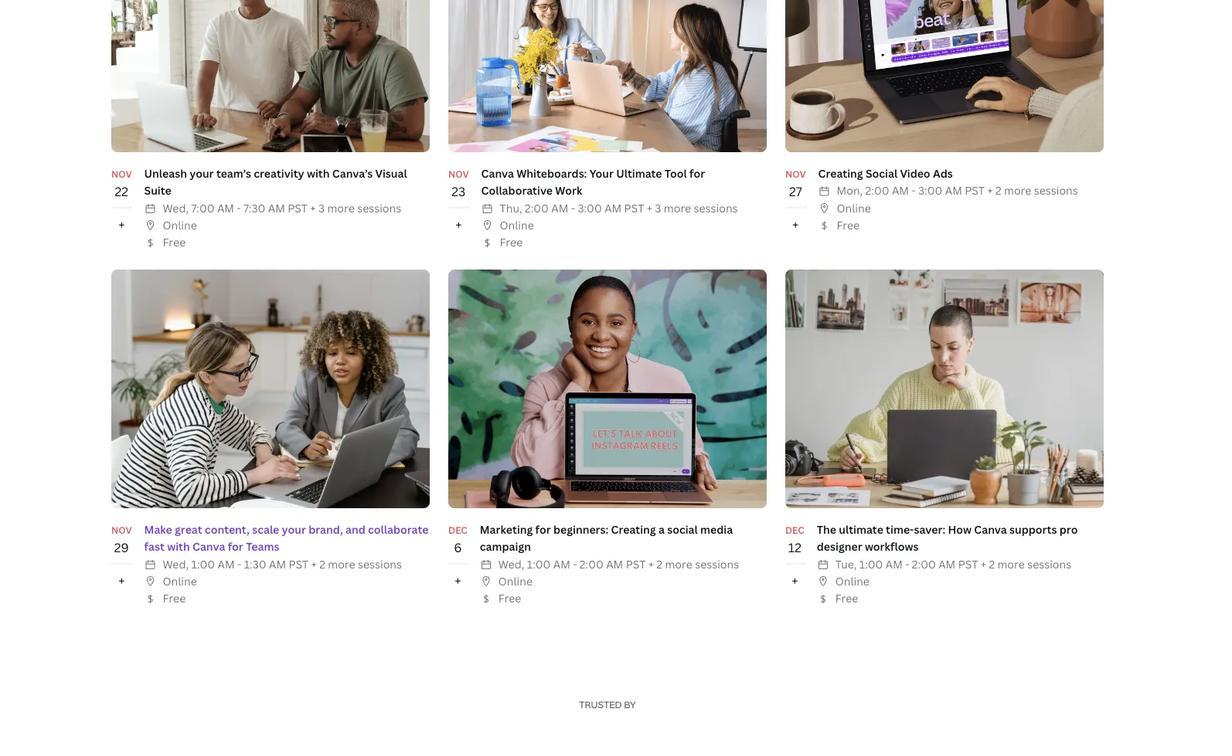 Task type: locate. For each thing, give the bounding box(es) containing it.
1 vertical spatial canva
[[974, 522, 1007, 537]]

0 vertical spatial with
[[307, 166, 330, 180]]

dec for 12
[[785, 524, 805, 536]]

- down beginners:
[[573, 557, 577, 571]]

3 down the unleash your team's creativity with canva's visual suite link
[[318, 200, 325, 215]]

2 horizontal spatial canva
[[974, 522, 1007, 537]]

wed, down suite
[[163, 200, 189, 215]]

ultimate
[[839, 522, 883, 537]]

sessions for 6
[[695, 557, 739, 571]]

beginners:
[[554, 522, 609, 537]]

pst for 6
[[626, 557, 646, 571]]

sessions for 27
[[1034, 183, 1078, 198]]

1:00 for 12
[[859, 557, 883, 571]]

2 vertical spatial for
[[228, 539, 243, 554]]

how
[[948, 522, 972, 537]]

- left 1:30
[[237, 557, 241, 571]]

nov for 23
[[448, 167, 469, 180]]

free down campaign
[[498, 591, 521, 606]]

more for 27
[[1004, 183, 1031, 198]]

2 vertical spatial canva
[[193, 539, 225, 554]]

0 horizontal spatial with
[[167, 539, 190, 554]]

1 vertical spatial for
[[535, 522, 551, 537]]

more
[[1004, 183, 1031, 198], [327, 200, 355, 215], [664, 200, 691, 215], [328, 557, 355, 571], [665, 557, 692, 571], [998, 557, 1025, 571]]

nov for 29
[[111, 524, 132, 536]]

1 1:00 from the left
[[191, 557, 215, 571]]

3:00 down ads
[[918, 183, 943, 198]]

canva inside the ultimate time-saver: how canva supports pro designer workflows
[[974, 522, 1007, 537]]

1 horizontal spatial your
[[282, 522, 306, 537]]

0 horizontal spatial 3
[[318, 200, 325, 215]]

2 for 12
[[989, 557, 995, 571]]

0 vertical spatial creating
[[818, 166, 863, 180]]

canva inside canva whiteboards: your ultimate tool for collaborative work
[[481, 166, 514, 180]]

1 horizontal spatial canva
[[481, 166, 514, 180]]

-
[[912, 183, 916, 198], [237, 200, 241, 215], [571, 200, 575, 215], [237, 557, 241, 571], [573, 557, 577, 571], [905, 557, 909, 571]]

am down canva whiteboards: your ultimate tool for collaborative work
[[605, 200, 622, 215]]

teams
[[246, 539, 279, 554]]

free for 22
[[163, 235, 186, 250]]

online for 23
[[500, 218, 534, 232]]

wed, down fast
[[163, 557, 189, 571]]

0 horizontal spatial creating
[[611, 522, 656, 537]]

free down mon,
[[837, 218, 860, 232]]

with left the canva's
[[307, 166, 330, 180]]

2 1:00 from the left
[[527, 557, 551, 571]]

dec up 12
[[785, 524, 805, 536]]

2 dec from the left
[[785, 524, 805, 536]]

media
[[700, 522, 733, 537]]

+
[[987, 183, 993, 198], [310, 200, 316, 215], [647, 200, 652, 215], [118, 216, 125, 232], [455, 216, 462, 232], [792, 216, 799, 232], [311, 557, 317, 571], [648, 557, 654, 571], [981, 557, 986, 571], [118, 572, 125, 589], [455, 572, 461, 589], [792, 572, 798, 589]]

for inside canva whiteboards: your ultimate tool for collaborative work
[[690, 166, 705, 180]]

free for 29
[[163, 591, 186, 606]]

am down workflows
[[886, 557, 903, 571]]

for
[[690, 166, 705, 180], [535, 522, 551, 537], [228, 539, 243, 554]]

free down the tue,
[[835, 591, 858, 606]]

0 horizontal spatial 3:00
[[578, 200, 602, 215]]

- for 27
[[912, 183, 916, 198]]

sessions
[[1034, 183, 1078, 198], [357, 200, 401, 215], [694, 200, 738, 215], [358, 557, 402, 571], [695, 557, 739, 571], [1027, 557, 1072, 571]]

online down the tue,
[[835, 574, 870, 589]]

1 horizontal spatial with
[[307, 166, 330, 180]]

22
[[115, 183, 128, 200]]

0 vertical spatial for
[[690, 166, 705, 180]]

with inside unleash your team's creativity with canva's visual suite
[[307, 166, 330, 180]]

canva down content,
[[193, 539, 225, 554]]

creating up mon,
[[818, 166, 863, 180]]

nov for 22
[[111, 167, 132, 180]]

27
[[789, 183, 802, 200]]

am right 7:30
[[268, 200, 285, 215]]

free down fast
[[163, 591, 186, 606]]

nov 22
[[111, 167, 132, 200]]

1 horizontal spatial 1:00
[[527, 557, 551, 571]]

am
[[892, 183, 909, 198], [945, 183, 962, 198], [217, 200, 234, 215], [268, 200, 285, 215], [551, 200, 568, 215], [605, 200, 622, 215], [218, 557, 235, 571], [269, 557, 286, 571], [553, 557, 570, 571], [606, 557, 623, 571], [886, 557, 903, 571], [939, 557, 956, 571]]

free
[[837, 218, 860, 232], [163, 235, 186, 250], [500, 235, 523, 250], [163, 591, 186, 606], [498, 591, 521, 606], [835, 591, 858, 606]]

1:30
[[244, 557, 266, 571]]

canva
[[481, 166, 514, 180], [974, 522, 1007, 537], [193, 539, 225, 554]]

nov up 22
[[111, 167, 132, 180]]

work
[[555, 183, 582, 198]]

free down 'thu,'
[[500, 235, 523, 250]]

2
[[996, 183, 1002, 198], [319, 557, 325, 571], [657, 557, 663, 571], [989, 557, 995, 571]]

online
[[837, 200, 871, 215], [163, 218, 197, 232], [500, 218, 534, 232], [163, 574, 197, 589], [498, 574, 533, 589], [835, 574, 870, 589]]

0 horizontal spatial canva
[[193, 539, 225, 554]]

mon,
[[837, 183, 863, 198]]

1 vertical spatial with
[[167, 539, 190, 554]]

wed, down campaign
[[498, 557, 524, 571]]

3:00
[[918, 183, 943, 198], [578, 200, 602, 215]]

- for 6
[[573, 557, 577, 571]]

1 horizontal spatial dec
[[785, 524, 805, 536]]

free for 6
[[498, 591, 521, 606]]

am down marketing for beginners: creating a social media campaign
[[606, 557, 623, 571]]

canva's
[[332, 166, 373, 180]]

0 vertical spatial your
[[190, 166, 214, 180]]

unleash your team's creativity with canva's visual suite
[[144, 166, 407, 198]]

tue,
[[835, 557, 857, 571]]

1 vertical spatial creating
[[611, 522, 656, 537]]

3
[[318, 200, 325, 215], [655, 200, 661, 215]]

pst for 29
[[289, 557, 309, 571]]

collaborative
[[481, 183, 553, 198]]

0 vertical spatial 3:00
[[918, 183, 943, 198]]

collaborate
[[368, 522, 429, 537]]

- down work
[[571, 200, 575, 215]]

canva up collaborative
[[481, 166, 514, 180]]

23
[[452, 183, 466, 200]]

1 horizontal spatial 3
[[655, 200, 661, 215]]

- for 23
[[571, 200, 575, 215]]

canva right 'how'
[[974, 522, 1007, 537]]

brand,
[[309, 522, 343, 537]]

ultimate
[[616, 166, 662, 180]]

0 horizontal spatial your
[[190, 166, 214, 180]]

3:00 down canva whiteboards: your ultimate tool for collaborative work
[[578, 200, 602, 215]]

social
[[866, 166, 898, 180]]

2 horizontal spatial 1:00
[[859, 557, 883, 571]]

online down 'thu,'
[[500, 218, 534, 232]]

wed,
[[163, 200, 189, 215], [163, 557, 189, 571], [498, 557, 524, 571]]

1:00
[[191, 557, 215, 571], [527, 557, 551, 571], [859, 557, 883, 571]]

make great content, scale your brand, and collaborate fast with canva for teams link
[[144, 522, 429, 554]]

the
[[817, 522, 836, 537]]

- left 7:30
[[237, 200, 241, 215]]

pst for 12
[[958, 557, 978, 571]]

sessions for 22
[[357, 200, 401, 215]]

nov up the "27"
[[785, 167, 806, 180]]

2:00
[[865, 183, 889, 198], [525, 200, 549, 215], [580, 557, 604, 571], [912, 557, 936, 571]]

thu,
[[500, 200, 522, 215]]

wed, for 22
[[163, 200, 189, 215]]

for right tool
[[690, 166, 705, 180]]

pst for 22
[[288, 200, 308, 215]]

2 3 from the left
[[655, 200, 661, 215]]

sessions for 23
[[694, 200, 738, 215]]

dec
[[448, 524, 468, 536], [785, 524, 805, 536]]

suite
[[144, 183, 171, 198]]

online down 7:00
[[163, 218, 197, 232]]

your right scale
[[282, 522, 306, 537]]

social
[[667, 522, 698, 537]]

am down work
[[551, 200, 568, 215]]

0 vertical spatial canva
[[481, 166, 514, 180]]

1:00 right the tue,
[[859, 557, 883, 571]]

1 dec from the left
[[448, 524, 468, 536]]

online for 27
[[837, 200, 871, 215]]

creating
[[818, 166, 863, 180], [611, 522, 656, 537]]

free for 23
[[500, 235, 523, 250]]

nov up 29
[[111, 524, 132, 536]]

1:00 down the great at the bottom left
[[191, 557, 215, 571]]

supports
[[1010, 522, 1057, 537]]

nov
[[111, 167, 132, 180], [448, 167, 469, 180], [785, 167, 806, 180], [111, 524, 132, 536]]

free down suite
[[163, 235, 186, 250]]

7:00
[[191, 200, 215, 215]]

0 horizontal spatial for
[[228, 539, 243, 554]]

your
[[190, 166, 214, 180], [282, 522, 306, 537]]

1 3 from the left
[[318, 200, 325, 215]]

the ultimate time-saver: how canva supports pro designer workflows
[[817, 522, 1078, 554]]

1 horizontal spatial for
[[535, 522, 551, 537]]

online down fast
[[163, 574, 197, 589]]

1:00 for 6
[[527, 557, 551, 571]]

for inside make great content, scale your brand, and collaborate fast with canva for teams
[[228, 539, 243, 554]]

your left team's
[[190, 166, 214, 180]]

1 vertical spatial 3:00
[[578, 200, 602, 215]]

with
[[307, 166, 330, 180], [167, 539, 190, 554]]

sessions for 29
[[358, 557, 402, 571]]

free for 12
[[835, 591, 858, 606]]

- down workflows
[[905, 557, 909, 571]]

2 horizontal spatial for
[[690, 166, 705, 180]]

creativity
[[254, 166, 304, 180]]

online down mon,
[[837, 200, 871, 215]]

creating left a
[[611, 522, 656, 537]]

3:00 for 23
[[578, 200, 602, 215]]

trusted by
[[579, 698, 636, 711]]

nov up 23
[[448, 167, 469, 180]]

dec up 6
[[448, 524, 468, 536]]

great
[[175, 522, 202, 537]]

3 1:00 from the left
[[859, 557, 883, 571]]

29
[[114, 539, 129, 556]]

scale
[[252, 522, 279, 537]]

online for 12
[[835, 574, 870, 589]]

pst
[[965, 183, 985, 198], [288, 200, 308, 215], [624, 200, 644, 215], [289, 557, 309, 571], [626, 557, 646, 571], [958, 557, 978, 571]]

1 horizontal spatial 3:00
[[918, 183, 943, 198]]

- down video
[[912, 183, 916, 198]]

for down content,
[[228, 539, 243, 554]]

workflows
[[865, 539, 919, 554]]

0 horizontal spatial dec
[[448, 524, 468, 536]]

wed, 7:00 am - 7:30 am pst + 3 more sessions
[[163, 200, 401, 215]]

for right marketing at the left bottom
[[535, 522, 551, 537]]

marketing for beginners: creating a social media campaign link
[[480, 522, 733, 554]]

2:00 down social at the top right of the page
[[865, 183, 889, 198]]

nov 29
[[111, 524, 132, 556]]

tue, 1:00 am - 2:00 am pst + 2 more sessions
[[835, 557, 1072, 571]]

online down campaign
[[498, 574, 533, 589]]

visual
[[375, 166, 407, 180]]

mon, 2:00 am - 3:00 am pst + 2 more sessions
[[837, 183, 1078, 198]]

1:00 down campaign
[[527, 557, 551, 571]]

with inside make great content, scale your brand, and collaborate fast with canva for teams
[[167, 539, 190, 554]]

fast
[[144, 539, 165, 554]]

your inside make great content, scale your brand, and collaborate fast with canva for teams
[[282, 522, 306, 537]]

your inside unleash your team's creativity with canva's visual suite
[[190, 166, 214, 180]]

0 horizontal spatial 1:00
[[191, 557, 215, 571]]

with down the great at the bottom left
[[167, 539, 190, 554]]

1 vertical spatial your
[[282, 522, 306, 537]]

3 down ultimate
[[655, 200, 661, 215]]

a
[[659, 522, 665, 537]]



Task type: vqa. For each thing, say whether or not it's contained in the screenshot.


Task type: describe. For each thing, give the bounding box(es) containing it.
marketing for beginners: creating a social media campaign
[[480, 522, 733, 554]]

wed, 1:00 am - 2:00 am pst + 2 more sessions
[[498, 557, 739, 571]]

make great content, scale your brand, and collaborate fast with canva for teams
[[144, 522, 429, 554]]

saver:
[[914, 522, 946, 537]]

tool
[[665, 166, 687, 180]]

online for 29
[[163, 574, 197, 589]]

am right 1:30
[[269, 557, 286, 571]]

content,
[[205, 522, 250, 537]]

more for 6
[[665, 557, 692, 571]]

1:00 for 29
[[191, 557, 215, 571]]

creating social video ads link
[[818, 166, 953, 180]]

more for 23
[[664, 200, 691, 215]]

team's
[[216, 166, 251, 180]]

video
[[900, 166, 930, 180]]

nov 27
[[785, 167, 806, 200]]

am down the ultimate time-saver: how canva supports pro designer workflows link
[[939, 557, 956, 571]]

pst for 23
[[624, 200, 644, 215]]

online for 6
[[498, 574, 533, 589]]

creating inside marketing for beginners: creating a social media campaign
[[611, 522, 656, 537]]

unleash
[[144, 166, 187, 180]]

online for 22
[[163, 218, 197, 232]]

canva whiteboards: your ultimate tool for collaborative work link
[[481, 166, 705, 198]]

campaign
[[480, 539, 531, 554]]

nov 23
[[448, 167, 469, 200]]

12
[[788, 539, 802, 556]]

wed, for 6
[[498, 557, 524, 571]]

2:00 down marketing for beginners: creating a social media campaign link
[[580, 557, 604, 571]]

marketing
[[480, 522, 533, 537]]

time-
[[886, 522, 914, 537]]

dec 6
[[448, 524, 468, 556]]

am right 7:00
[[217, 200, 234, 215]]

dec for 6
[[448, 524, 468, 536]]

for inside marketing for beginners: creating a social media campaign
[[535, 522, 551, 537]]

whiteboards:
[[517, 166, 587, 180]]

3 for 23
[[655, 200, 661, 215]]

- for 22
[[237, 200, 241, 215]]

3 for 22
[[318, 200, 325, 215]]

more for 29
[[328, 557, 355, 571]]

am down ads
[[945, 183, 962, 198]]

trusted
[[579, 698, 622, 711]]

7:30
[[244, 200, 265, 215]]

more for 12
[[998, 557, 1025, 571]]

your
[[590, 166, 614, 180]]

ads
[[933, 166, 953, 180]]

creating social video ads
[[818, 166, 953, 180]]

wed, 1:00 am - 1:30 am pst + 2 more sessions
[[163, 557, 402, 571]]

by
[[624, 698, 636, 711]]

canva whiteboards: your ultimate tool for collaborative work
[[481, 166, 705, 198]]

2:00 down the ultimate time-saver: how canva supports pro designer workflows link
[[912, 557, 936, 571]]

and
[[345, 522, 365, 537]]

am left 1:30
[[218, 557, 235, 571]]

designer
[[817, 539, 862, 554]]

free for 27
[[837, 218, 860, 232]]

more for 22
[[327, 200, 355, 215]]

am down video
[[892, 183, 909, 198]]

6
[[454, 539, 462, 556]]

2 for 27
[[996, 183, 1002, 198]]

3:00 for 27
[[918, 183, 943, 198]]

- for 12
[[905, 557, 909, 571]]

am down beginners:
[[553, 557, 570, 571]]

the ultimate time-saver: how canva supports pro designer workflows link
[[817, 522, 1078, 554]]

unleash your team's creativity with canva's visual suite link
[[144, 166, 407, 198]]

- for 29
[[237, 557, 241, 571]]

2 for 6
[[657, 557, 663, 571]]

canva inside make great content, scale your brand, and collaborate fast with canva for teams
[[193, 539, 225, 554]]

dec 12
[[785, 524, 805, 556]]

thu, 2:00 am - 3:00 am pst + 3 more sessions
[[500, 200, 738, 215]]

nov for 27
[[785, 167, 806, 180]]

pro
[[1060, 522, 1078, 537]]

1 horizontal spatial creating
[[818, 166, 863, 180]]

sessions for 12
[[1027, 557, 1072, 571]]

make
[[144, 522, 172, 537]]

pst for 27
[[965, 183, 985, 198]]

wed, for 29
[[163, 557, 189, 571]]

2 for 29
[[319, 557, 325, 571]]

2:00 right 'thu,'
[[525, 200, 549, 215]]



